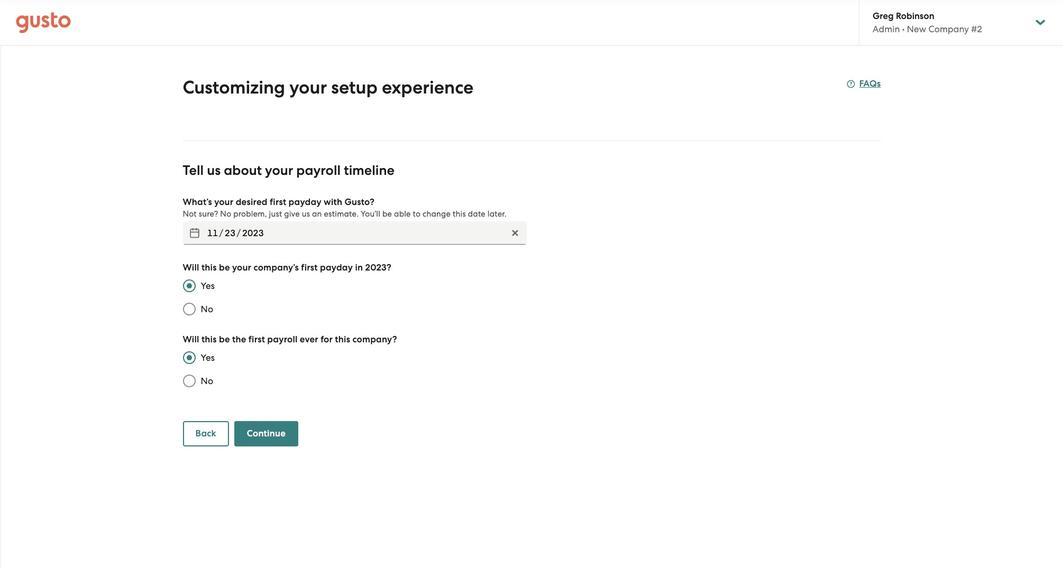 Task type: describe. For each thing, give the bounding box(es) containing it.
back button
[[183, 422, 229, 447]]

will for will this be your company's first payday in 2023?
[[183, 262, 199, 274]]

0 vertical spatial payroll
[[296, 162, 341, 179]]

no inside what's your desired first payday with gusto? not sure? no problem, just give us an estimate. you'll be able to change this date later.
[[220, 210, 231, 219]]

be inside what's your desired first payday with gusto? not sure? no problem, just give us an estimate. you'll be able to change this date later.
[[382, 210, 392, 219]]

Day (dd) field
[[223, 225, 237, 242]]

faqs button
[[847, 78, 881, 90]]

problem,
[[233, 210, 267, 219]]

your left setup
[[290, 77, 327, 98]]

your right about
[[265, 162, 293, 179]]

us inside what's your desired first payday with gusto? not sure? no problem, just give us an estimate. you'll be able to change this date later.
[[302, 210, 310, 219]]

your inside what's your desired first payday with gusto? not sure? no problem, just give us an estimate. you'll be able to change this date later.
[[214, 197, 234, 208]]

will for will this be the first payroll ever for this company?
[[183, 334, 199, 345]]

customizing
[[183, 77, 285, 98]]

sure?
[[199, 210, 218, 219]]

greg
[[873, 11, 894, 22]]

desired
[[236, 197, 268, 208]]

2 horizontal spatial first
[[301, 262, 318, 274]]

Year (yyyy) field
[[241, 225, 265, 242]]

greg robinson admin • new company #2
[[873, 11, 982, 34]]

#2
[[972, 24, 982, 34]]

you'll
[[361, 210, 380, 219]]

just
[[269, 210, 282, 219]]

new
[[907, 24, 927, 34]]

to
[[413, 210, 421, 219]]

this inside what's your desired first payday with gusto? not sure? no problem, just give us an estimate. you'll be able to change this date later.
[[453, 210, 466, 219]]

change
[[423, 210, 451, 219]]

1 vertical spatial payroll
[[267, 334, 298, 345]]

estimate.
[[324, 210, 359, 219]]

home image
[[16, 12, 71, 33]]

ever
[[300, 334, 318, 345]]

what's
[[183, 197, 212, 208]]

what's your desired first payday with gusto? not sure? no problem, just give us an estimate. you'll be able to change this date later.
[[183, 197, 507, 219]]

tell us about your payroll timeline
[[183, 162, 395, 179]]

continue
[[247, 429, 286, 440]]

company?
[[353, 334, 397, 345]]

no for the
[[201, 376, 213, 387]]

gusto?
[[345, 197, 375, 208]]

0 vertical spatial us
[[207, 162, 221, 179]]

2023?
[[365, 262, 391, 274]]

with
[[324, 197, 342, 208]]

the
[[232, 334, 246, 345]]

yes for the
[[201, 353, 215, 363]]

yes for your
[[201, 281, 215, 292]]

payday inside what's your desired first payday with gusto? not sure? no problem, just give us an estimate. you'll be able to change this date later.
[[289, 197, 322, 208]]

will this be the first payroll ever for this company?
[[183, 334, 397, 345]]

1 vertical spatial payday
[[320, 262, 353, 274]]

back
[[195, 429, 216, 440]]



Task type: vqa. For each thing, say whether or not it's contained in the screenshot.
Adjust or cancel a payroll
no



Task type: locate. For each thing, give the bounding box(es) containing it.
us left an
[[302, 210, 310, 219]]

no
[[220, 210, 231, 219], [201, 304, 213, 315], [201, 376, 213, 387]]

will this be your company's first payday in 2023?
[[183, 262, 391, 274]]

1 horizontal spatial first
[[270, 197, 286, 208]]

later.
[[488, 210, 507, 219]]

will down no option
[[183, 334, 199, 345]]

2 vertical spatial be
[[219, 334, 230, 345]]

1 vertical spatial will
[[183, 334, 199, 345]]

1 vertical spatial yes
[[201, 353, 215, 363]]

will
[[183, 262, 199, 274], [183, 334, 199, 345]]

0 vertical spatial no
[[220, 210, 231, 219]]

be left the
[[219, 334, 230, 345]]

1 horizontal spatial /
[[237, 228, 241, 239]]

payday left in
[[320, 262, 353, 274]]

payday
[[289, 197, 322, 208], [320, 262, 353, 274]]

will up no option
[[183, 262, 199, 274]]

for
[[321, 334, 333, 345]]

Yes radio
[[177, 275, 201, 298], [177, 347, 201, 370]]

first right the
[[249, 334, 265, 345]]

date
[[468, 210, 486, 219]]

admin
[[873, 24, 900, 34]]

setup
[[331, 77, 378, 98]]

Month (mm) field
[[206, 225, 219, 242]]

1 horizontal spatial us
[[302, 210, 310, 219]]

0 horizontal spatial us
[[207, 162, 221, 179]]

1 yes from the top
[[201, 281, 215, 292]]

payday up an
[[289, 197, 322, 208]]

yes radio for will this be your company's first payday in 2023?
[[177, 275, 201, 298]]

2 vertical spatial first
[[249, 334, 265, 345]]

this
[[453, 210, 466, 219], [202, 262, 217, 274], [202, 334, 217, 345], [335, 334, 350, 345]]

0 horizontal spatial first
[[249, 334, 265, 345]]

payroll left ever
[[267, 334, 298, 345]]

1 / from the left
[[219, 228, 223, 239]]

0 vertical spatial first
[[270, 197, 286, 208]]

first inside what's your desired first payday with gusto? not sure? no problem, just give us an estimate. you'll be able to change this date later.
[[270, 197, 286, 208]]

company
[[929, 24, 969, 34]]

0 vertical spatial yes
[[201, 281, 215, 292]]

continue button
[[234, 422, 298, 447]]

about
[[224, 162, 262, 179]]

0 vertical spatial payday
[[289, 197, 322, 208]]

first
[[270, 197, 286, 208], [301, 262, 318, 274], [249, 334, 265, 345]]

be for will this be the first payroll ever for this company?
[[219, 334, 230, 345]]

2 yes radio from the top
[[177, 347, 201, 370]]

2 vertical spatial no
[[201, 376, 213, 387]]

be down day (dd) field
[[219, 262, 230, 274]]

2 yes from the top
[[201, 353, 215, 363]]

yes radio for will this be the first payroll ever for this company?
[[177, 347, 201, 370]]

timeline
[[344, 162, 395, 179]]

No radio
[[177, 298, 201, 321]]

yes up no option
[[201, 281, 215, 292]]

company's
[[254, 262, 299, 274]]

experience
[[382, 77, 474, 98]]

this left date
[[453, 210, 466, 219]]

customizing your setup experience
[[183, 77, 474, 98]]

•
[[902, 24, 905, 34]]

0 vertical spatial will
[[183, 262, 199, 274]]

be for will this be your company's first payday in 2023?
[[219, 262, 230, 274]]

be
[[382, 210, 392, 219], [219, 262, 230, 274], [219, 334, 230, 345]]

1 vertical spatial no
[[201, 304, 213, 315]]

/
[[219, 228, 223, 239], [237, 228, 241, 239]]

your left company's
[[232, 262, 251, 274]]

us
[[207, 162, 221, 179], [302, 210, 310, 219]]

first right company's
[[301, 262, 318, 274]]

/ left year (yyyy) "field"
[[219, 228, 223, 239]]

0 vertical spatial be
[[382, 210, 392, 219]]

faqs
[[860, 78, 881, 89]]

robinson
[[896, 11, 935, 22]]

this left the
[[202, 334, 217, 345]]

yes up no radio
[[201, 353, 215, 363]]

able
[[394, 210, 411, 219]]

give
[[284, 210, 300, 219]]

first up just
[[270, 197, 286, 208]]

an
[[312, 210, 322, 219]]

this right for
[[335, 334, 350, 345]]

1 vertical spatial yes radio
[[177, 347, 201, 370]]

1 vertical spatial us
[[302, 210, 310, 219]]

/ down problem,
[[237, 228, 241, 239]]

1 will from the top
[[183, 262, 199, 274]]

0 horizontal spatial /
[[219, 228, 223, 239]]

this down month (mm) "field"
[[202, 262, 217, 274]]

no for your
[[201, 304, 213, 315]]

No radio
[[177, 370, 201, 393]]

payroll up with
[[296, 162, 341, 179]]

0 vertical spatial yes radio
[[177, 275, 201, 298]]

us right tell
[[207, 162, 221, 179]]

yes
[[201, 281, 215, 292], [201, 353, 215, 363]]

your
[[290, 77, 327, 98], [265, 162, 293, 179], [214, 197, 234, 208], [232, 262, 251, 274]]

1 vertical spatial be
[[219, 262, 230, 274]]

2 / from the left
[[237, 228, 241, 239]]

1 yes radio from the top
[[177, 275, 201, 298]]

your up sure?
[[214, 197, 234, 208]]

1 vertical spatial first
[[301, 262, 318, 274]]

tell
[[183, 162, 204, 179]]

2 will from the top
[[183, 334, 199, 345]]

be left able
[[382, 210, 392, 219]]

not
[[183, 210, 197, 219]]

in
[[355, 262, 363, 274]]

payroll
[[296, 162, 341, 179], [267, 334, 298, 345]]



